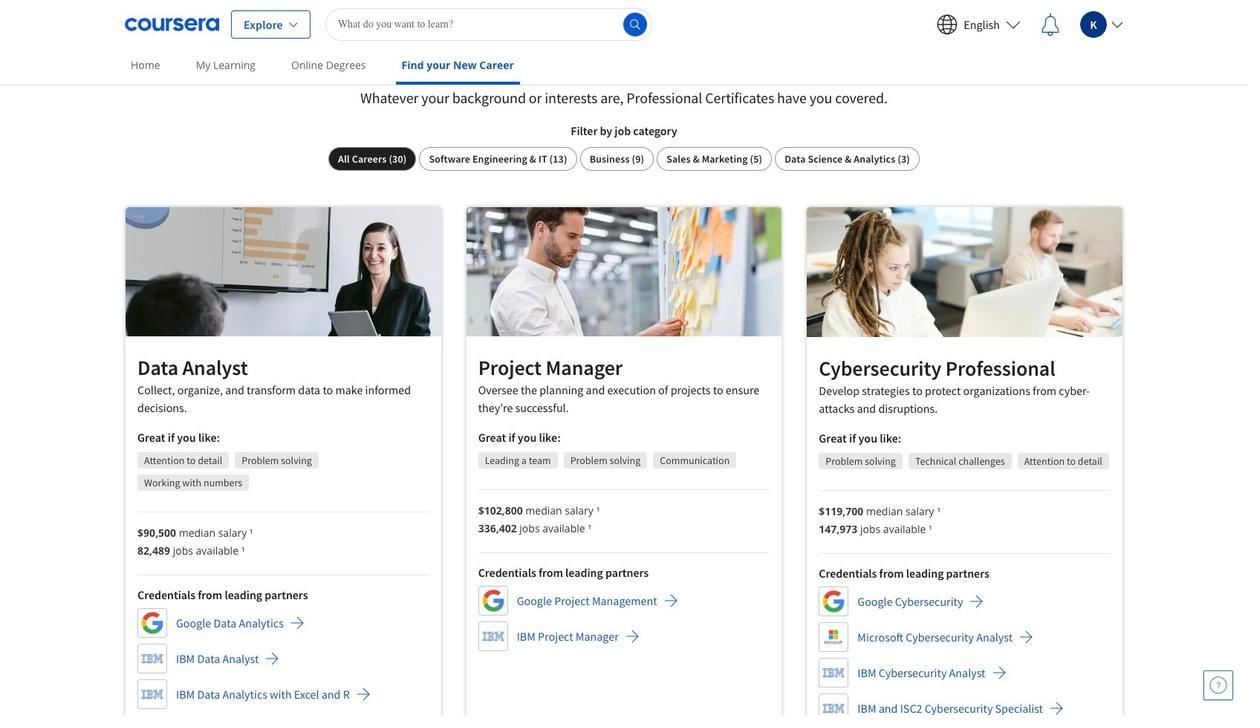 Task type: locate. For each thing, give the bounding box(es) containing it.
help center image
[[1209, 677, 1227, 695]]

cybersecurity analyst image
[[807, 207, 1123, 337]]

None search field
[[325, 8, 652, 40]]

What do you want to learn? text field
[[325, 8, 652, 40]]

project manager image
[[466, 207, 782, 336]]

option group
[[328, 147, 920, 171]]

None button
[[328, 147, 416, 171], [419, 147, 577, 171], [580, 147, 654, 171], [657, 147, 772, 171], [775, 147, 920, 171], [328, 147, 416, 171], [419, 147, 577, 171], [580, 147, 654, 171], [657, 147, 772, 171], [775, 147, 920, 171]]

coursera image
[[125, 12, 219, 36]]



Task type: describe. For each thing, give the bounding box(es) containing it.
data analyst image
[[126, 207, 441, 337]]



Task type: vqa. For each thing, say whether or not it's contained in the screenshot.
WHAT DO YOU WANT TO LEARN? text field
yes



